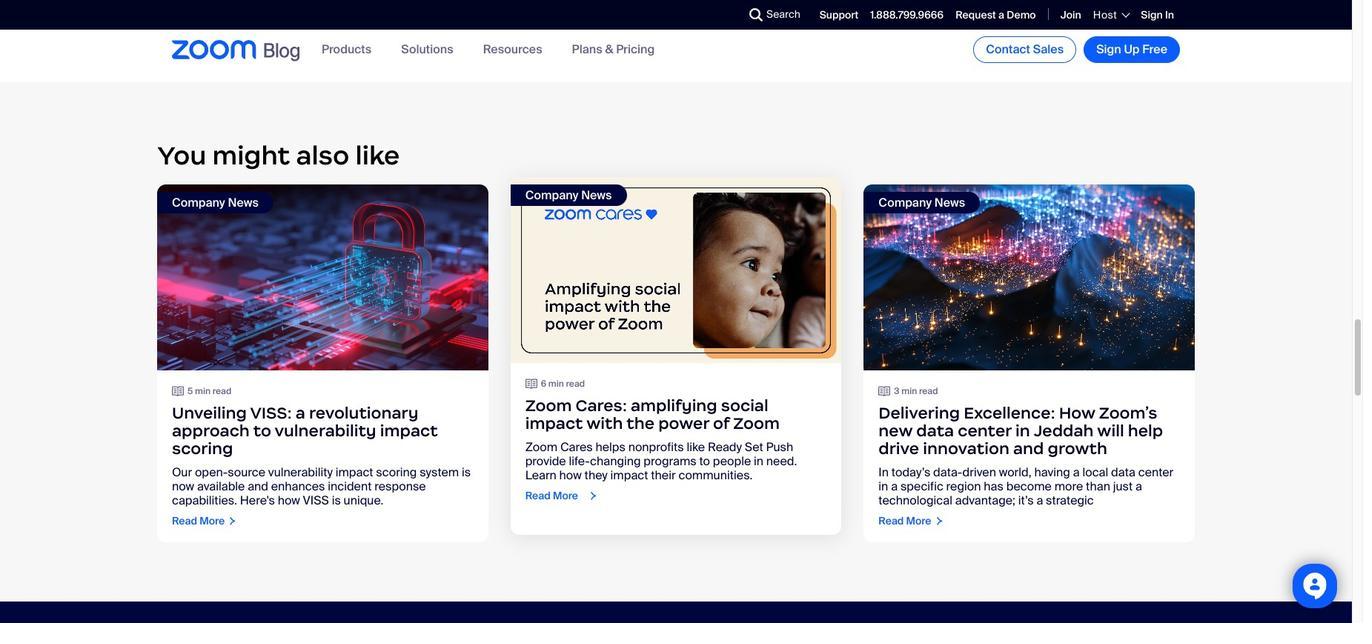 Task type: vqa. For each thing, say whether or not it's contained in the screenshot.
"will"
yes



Task type: locate. For each thing, give the bounding box(es) containing it.
a right it's
[[1037, 493, 1043, 509]]

0 vertical spatial how
[[559, 468, 582, 484]]

zoom's
[[1099, 404, 1158, 424]]

read
[[566, 378, 585, 390], [213, 386, 231, 398], [919, 386, 938, 398]]

0 horizontal spatial to
[[253, 421, 271, 441]]

a right viss:
[[296, 404, 305, 424]]

1 vertical spatial in
[[754, 454, 764, 470]]

zoom jeddah datacenter image
[[864, 185, 1195, 371]]

2 horizontal spatial in
[[1016, 421, 1030, 441]]

1 vertical spatial to
[[700, 454, 710, 470]]

people
[[713, 454, 751, 470]]

to up source
[[253, 421, 271, 441]]

programs
[[644, 454, 697, 470]]

here's
[[240, 493, 275, 509]]

is right system at bottom left
[[462, 465, 471, 481]]

resources
[[483, 42, 542, 57]]

how
[[559, 468, 582, 484], [278, 493, 300, 509]]

in
[[1016, 421, 1030, 441], [754, 454, 764, 470], [879, 479, 889, 495]]

0 vertical spatial and
[[1014, 439, 1044, 459]]

0 horizontal spatial scoring
[[172, 439, 233, 459]]

amplifying
[[631, 396, 718, 416]]

1 horizontal spatial news
[[581, 188, 612, 203]]

0 horizontal spatial company
[[172, 195, 225, 211]]

0 horizontal spatial how
[[278, 493, 300, 509]]

0 horizontal spatial min
[[195, 386, 211, 398]]

read up "delivering"
[[919, 386, 938, 398]]

just
[[1113, 479, 1133, 495]]

in up free
[[1165, 8, 1174, 21]]

1 horizontal spatial more
[[553, 490, 578, 503]]

read down 'capabilities.'
[[172, 515, 197, 528]]

more
[[1055, 479, 1083, 495]]

how left they on the left bottom
[[559, 468, 582, 484]]

center up 'driven'
[[958, 421, 1012, 441]]

will
[[1098, 421, 1124, 441]]

more inside delivering excellence: how zoom's new data center in jeddah will help drive innovation and growth in today's data-driven world, having a local data center in a specific region has become more than just a technological advantage; it's a strategic read more
[[906, 515, 932, 528]]

center right just
[[1139, 465, 1174, 481]]

1 horizontal spatial scoring
[[376, 465, 417, 481]]

1.888.799.9666
[[871, 8, 944, 21]]

and inside delivering excellence: how zoom's new data center in jeddah will help drive innovation and growth in today's data-driven world, having a local data center in a specific region has become more than just a technological advantage; it's a strategic read more
[[1014, 439, 1044, 459]]

1 horizontal spatial to
[[700, 454, 710, 470]]

with
[[587, 414, 623, 434]]

impact up system at bottom left
[[380, 421, 438, 441]]

1 horizontal spatial read
[[566, 378, 585, 390]]

innovation
[[923, 439, 1010, 459]]

1 horizontal spatial like
[[687, 440, 705, 456]]

having
[[1035, 465, 1071, 481]]

might
[[212, 139, 290, 172]]

vulnerability
[[275, 421, 376, 441], [268, 465, 333, 481]]

0 horizontal spatial data
[[917, 421, 954, 441]]

to inside zoom cares: amplifying social impact with the power of zoom zoom cares helps nonprofits like ready set push provide life-changing programs to people in need. learn how they impact their communities. read more
[[700, 454, 710, 470]]

6
[[541, 378, 547, 390]]

more down 'capabilities.'
[[200, 515, 225, 528]]

1 vertical spatial like
[[687, 440, 705, 456]]

min for delivering
[[902, 386, 917, 398]]

their
[[651, 468, 676, 484]]

of
[[713, 414, 730, 434]]

1 vertical spatial sign
[[1097, 42, 1122, 57]]

company
[[525, 188, 579, 203], [172, 195, 225, 211], [879, 195, 932, 211]]

2 horizontal spatial more
[[906, 515, 932, 528]]

vulnerability up incident
[[275, 421, 376, 441]]

1 horizontal spatial in
[[1165, 8, 1174, 21]]

center
[[958, 421, 1012, 441], [1139, 465, 1174, 481]]

1 horizontal spatial company news
[[525, 188, 612, 203]]

drive
[[879, 439, 920, 459]]

0 horizontal spatial news
[[228, 195, 259, 211]]

vulnerability up viss
[[268, 465, 333, 481]]

in
[[1165, 8, 1174, 21], [879, 465, 889, 481]]

request
[[956, 8, 996, 21]]

0 horizontal spatial read
[[172, 515, 197, 528]]

read inside zoom cares: amplifying social impact with the power of zoom zoom cares helps nonprofits like ready set push provide life-changing programs to people in need. learn how they impact their communities. read more
[[525, 490, 551, 503]]

a
[[999, 8, 1005, 21], [296, 404, 305, 424], [1073, 465, 1080, 481], [891, 479, 898, 495], [1136, 479, 1142, 495], [1037, 493, 1043, 509]]

1 horizontal spatial center
[[1139, 465, 1174, 481]]

host
[[1094, 8, 1118, 21]]

1 horizontal spatial and
[[1014, 439, 1044, 459]]

new
[[879, 421, 913, 441]]

sign up free
[[1097, 42, 1168, 57]]

2 horizontal spatial company
[[879, 195, 932, 211]]

scoring
[[172, 439, 233, 459], [376, 465, 417, 481]]

news for cares:
[[581, 188, 612, 203]]

sign
[[1141, 8, 1163, 21], [1097, 42, 1122, 57]]

1 vertical spatial is
[[332, 493, 341, 509]]

None search field
[[695, 3, 753, 27]]

0 vertical spatial to
[[253, 421, 271, 441]]

0 horizontal spatial more
[[200, 515, 225, 528]]

to
[[253, 421, 271, 441], [700, 454, 710, 470]]

company news for unveiling
[[172, 195, 259, 211]]

in left need.
[[754, 454, 764, 470]]

is
[[462, 465, 471, 481], [332, 493, 341, 509]]

like inside zoom cares: amplifying social impact with the power of zoom zoom cares helps nonprofits like ready set push provide life-changing programs to people in need. learn how they impact their communities. read more
[[687, 440, 705, 456]]

0 vertical spatial scoring
[[172, 439, 233, 459]]

1 horizontal spatial min
[[549, 378, 564, 390]]

region
[[947, 479, 981, 495]]

1 horizontal spatial sign
[[1141, 8, 1163, 21]]

like down power
[[687, 440, 705, 456]]

min right the 5
[[195, 386, 211, 398]]

growth
[[1048, 439, 1108, 459]]

company news
[[525, 188, 612, 203], [172, 195, 259, 211], [879, 195, 965, 211]]

technological
[[879, 493, 953, 509]]

it's
[[1019, 493, 1034, 509]]

in inside delivering excellence: how zoom's new data center in jeddah will help drive innovation and growth in today's data-driven world, having a local data center in a specific region has become more than just a technological advantage; it's a strategic read more
[[879, 465, 889, 481]]

support
[[820, 8, 859, 21]]

2 horizontal spatial news
[[935, 195, 965, 211]]

strategic
[[1046, 493, 1094, 509]]

impact
[[525, 414, 583, 434], [380, 421, 438, 441], [336, 465, 373, 481], [611, 468, 648, 484]]

0 horizontal spatial in
[[879, 465, 889, 481]]

read up 'unveiling'
[[213, 386, 231, 398]]

1 vertical spatial center
[[1139, 465, 1174, 481]]

1 horizontal spatial data
[[1112, 465, 1136, 481]]

impact up unique.
[[336, 465, 373, 481]]

0 horizontal spatial read
[[213, 386, 231, 398]]

company news for delivering
[[879, 195, 965, 211]]

and up world,
[[1014, 439, 1044, 459]]

1 vertical spatial how
[[278, 493, 300, 509]]

data right local
[[1112, 465, 1136, 481]]

0 horizontal spatial sign
[[1097, 42, 1122, 57]]

2 horizontal spatial company news
[[879, 195, 965, 211]]

become
[[1007, 479, 1052, 495]]

how left viss
[[278, 493, 300, 509]]

1 horizontal spatial is
[[462, 465, 471, 481]]

min right 3 at the bottom of page
[[902, 386, 917, 398]]

like right also
[[356, 139, 400, 172]]

2 vertical spatial in
[[879, 479, 889, 495]]

min right 6
[[549, 378, 564, 390]]

min
[[549, 378, 564, 390], [195, 386, 211, 398], [902, 386, 917, 398]]

to inside unveiling viss: a revolutionary approach to vulnerability impact scoring our open-source vulnerability impact scoring system is now available and enhances incident response capabilities. here's how viss is unique. read more
[[253, 421, 271, 441]]

you
[[157, 139, 206, 172]]

and right available on the bottom left of page
[[248, 479, 268, 495]]

they
[[585, 468, 608, 484]]

sign left up
[[1097, 42, 1122, 57]]

0 vertical spatial center
[[958, 421, 1012, 441]]

is right viss
[[332, 493, 341, 509]]

2 horizontal spatial read
[[919, 386, 938, 398]]

2 horizontal spatial min
[[902, 386, 917, 398]]

read right 6
[[566, 378, 585, 390]]

read down learn
[[525, 490, 551, 503]]

1 horizontal spatial company
[[525, 188, 579, 203]]

push
[[766, 440, 794, 456]]

sign in link
[[1141, 8, 1174, 21]]

more down technological
[[906, 515, 932, 528]]

more down learn
[[553, 490, 578, 503]]

plans & pricing link
[[572, 42, 655, 57]]

data right new
[[917, 421, 954, 441]]

in left jeddah
[[1016, 421, 1030, 441]]

1 vertical spatial scoring
[[376, 465, 417, 481]]

sign up free
[[1141, 8, 1163, 21]]

plans
[[572, 42, 603, 57]]

0 horizontal spatial and
[[248, 479, 268, 495]]

1 horizontal spatial how
[[559, 468, 582, 484]]

read down technological
[[879, 515, 904, 528]]

data
[[917, 421, 954, 441], [1112, 465, 1136, 481]]

contact sales link
[[974, 36, 1077, 63]]

0 horizontal spatial company news
[[172, 195, 259, 211]]

0 horizontal spatial in
[[754, 454, 764, 470]]

2 horizontal spatial read
[[879, 515, 904, 528]]

ready
[[708, 440, 742, 456]]

in inside zoom cares: amplifying social impact with the power of zoom zoom cares helps nonprofits like ready set push provide life-changing programs to people in need. learn how they impact their communities. read more
[[754, 454, 764, 470]]

search image
[[750, 8, 763, 22], [750, 8, 763, 22]]

how
[[1059, 404, 1096, 424]]

help
[[1128, 421, 1163, 441]]

read
[[525, 490, 551, 503], [172, 515, 197, 528], [879, 515, 904, 528]]

0 vertical spatial sign
[[1141, 8, 1163, 21]]

more
[[553, 490, 578, 503], [200, 515, 225, 528], [906, 515, 932, 528]]

scoring up open-
[[172, 439, 233, 459]]

like
[[356, 139, 400, 172], [687, 440, 705, 456]]

1 horizontal spatial read
[[525, 490, 551, 503]]

revolutionary
[[309, 404, 419, 424]]

in left today's
[[879, 465, 889, 481]]

0 horizontal spatial is
[[332, 493, 341, 509]]

1 vertical spatial and
[[248, 479, 268, 495]]

need.
[[766, 454, 797, 470]]

company for delivering
[[879, 195, 932, 211]]

unveiling
[[172, 404, 247, 424]]

news for viss:
[[228, 195, 259, 211]]

1 vertical spatial in
[[879, 465, 889, 481]]

and
[[1014, 439, 1044, 459], [248, 479, 268, 495]]

read for delivering
[[919, 386, 938, 398]]

scoring left system at bottom left
[[376, 465, 417, 481]]

a right just
[[1136, 479, 1142, 495]]

to left people
[[700, 454, 710, 470]]

0 vertical spatial like
[[356, 139, 400, 172]]

in left today's
[[879, 479, 889, 495]]



Task type: describe. For each thing, give the bounding box(es) containing it.
&
[[605, 42, 614, 57]]

impact up 'cares'
[[525, 414, 583, 434]]

world,
[[999, 465, 1032, 481]]

0 vertical spatial is
[[462, 465, 471, 481]]

a left "specific"
[[891, 479, 898, 495]]

news for excellence:
[[935, 195, 965, 211]]

solutions
[[401, 42, 453, 57]]

0 horizontal spatial center
[[958, 421, 1012, 441]]

a left local
[[1073, 465, 1080, 481]]

helps
[[596, 440, 626, 456]]

enhances
[[271, 479, 325, 495]]

more inside zoom cares: amplifying social impact with the power of zoom zoom cares helps nonprofits like ready set push provide life-changing programs to people in need. learn how they impact their communities. read more
[[553, 490, 578, 503]]

0 vertical spatial vulnerability
[[275, 421, 376, 441]]

3
[[894, 386, 900, 398]]

changing
[[590, 454, 641, 470]]

free
[[1143, 42, 1168, 57]]

nonprofits
[[628, 440, 684, 456]]

0 horizontal spatial like
[[356, 139, 400, 172]]

today's
[[892, 465, 931, 481]]

and inside unveiling viss: a revolutionary approach to vulnerability impact scoring our open-source vulnerability impact scoring system is now available and enhances incident response capabilities. here's how viss is unique. read more
[[248, 479, 268, 495]]

open-
[[195, 465, 228, 481]]

company for unveiling
[[172, 195, 225, 211]]

products button
[[322, 42, 372, 57]]

host button
[[1094, 8, 1129, 21]]

response
[[375, 479, 426, 495]]

3 min read
[[894, 386, 938, 398]]

join link
[[1061, 8, 1082, 21]]

contact
[[986, 42, 1031, 57]]

cares:
[[576, 396, 627, 416]]

pricing
[[616, 42, 655, 57]]

demo
[[1007, 8, 1036, 21]]

read for zoom
[[566, 378, 585, 390]]

1 vertical spatial data
[[1112, 465, 1136, 481]]

resources button
[[483, 42, 542, 57]]

request a demo
[[956, 8, 1036, 21]]

solutions button
[[401, 42, 453, 57]]

driven
[[963, 465, 996, 481]]

learn
[[525, 468, 557, 484]]

read for unveiling
[[213, 386, 231, 398]]

viss:
[[250, 404, 292, 424]]

join
[[1061, 8, 1082, 21]]

sign for sign up free
[[1097, 42, 1122, 57]]

1 vertical spatial vulnerability
[[268, 465, 333, 481]]

has
[[984, 479, 1004, 495]]

1 horizontal spatial in
[[879, 479, 889, 495]]

set
[[745, 440, 764, 456]]

capabilities.
[[172, 493, 237, 509]]

products
[[322, 42, 372, 57]]

1.888.799.9666 link
[[871, 8, 944, 21]]

how inside zoom cares: amplifying social impact with the power of zoom zoom cares helps nonprofits like ready set push provide life-changing programs to people in need. learn how they impact their communities. read more
[[559, 468, 582, 484]]

approach
[[172, 421, 250, 441]]

impact right they on the left bottom
[[611, 468, 648, 484]]

power
[[659, 414, 710, 434]]

unique.
[[344, 493, 384, 509]]

min for unveiling
[[195, 386, 211, 398]]

0 vertical spatial data
[[917, 421, 954, 441]]

support link
[[820, 8, 859, 21]]

company news for zoom
[[525, 188, 612, 203]]

sign for sign in
[[1141, 8, 1163, 21]]

you might also like
[[157, 139, 400, 172]]

a left demo
[[999, 8, 1005, 21]]

6 min read
[[541, 378, 585, 390]]

provide
[[525, 454, 566, 470]]

delivering
[[879, 404, 960, 424]]

more inside unveiling viss: a revolutionary approach to vulnerability impact scoring our open-source vulnerability impact scoring system is now available and enhances incident response capabilities. here's how viss is unique. read more
[[200, 515, 225, 528]]

logo blog.svg image
[[264, 39, 300, 63]]

life-
[[569, 454, 590, 470]]

zoom down 6
[[525, 396, 572, 416]]

now
[[172, 479, 194, 495]]

available
[[197, 479, 245, 495]]

data-
[[934, 465, 963, 481]]

the
[[627, 414, 655, 434]]

local
[[1083, 465, 1109, 481]]

0 vertical spatial in
[[1165, 8, 1174, 21]]

jeddah
[[1034, 421, 1094, 441]]

sign up free link
[[1084, 36, 1180, 63]]

advantage;
[[956, 493, 1016, 509]]

our
[[172, 465, 192, 481]]

viss
[[303, 493, 329, 509]]

5 min read
[[188, 386, 231, 398]]

incident
[[328, 479, 372, 495]]

unveiling viss: a revolutionary approach to vulnerability impact scoring image
[[157, 185, 488, 371]]

up
[[1124, 42, 1140, 57]]

search
[[767, 7, 801, 21]]

than
[[1086, 479, 1111, 495]]

plans & pricing
[[572, 42, 655, 57]]

how inside unveiling viss: a revolutionary approach to vulnerability impact scoring our open-source vulnerability impact scoring system is now available and enhances incident response capabilities. here's how viss is unique. read more
[[278, 493, 300, 509]]

unveiling viss: a revolutionary approach to vulnerability impact scoring our open-source vulnerability impact scoring system is now available and enhances incident response capabilities. here's how viss is unique. read more
[[172, 404, 471, 528]]

specific
[[901, 479, 944, 495]]

read inside delivering excellence: how zoom's new data center in jeddah will help drive innovation and growth in today's data-driven world, having a local data center in a specific region has become more than just a technological advantage; it's a strategic read more
[[879, 515, 904, 528]]

zoom up learn
[[525, 440, 558, 456]]

communities.
[[679, 468, 753, 484]]

social
[[721, 396, 769, 416]]

read inside unveiling viss: a revolutionary approach to vulnerability impact scoring our open-source vulnerability impact scoring system is now available and enhances incident response capabilities. here's how viss is unique. read more
[[172, 515, 197, 528]]

zoom up set
[[733, 414, 780, 434]]

a inside unveiling viss: a revolutionary approach to vulnerability impact scoring our open-source vulnerability impact scoring system is now available and enhances incident response capabilities. here's how viss is unique. read more
[[296, 404, 305, 424]]

request a demo link
[[956, 8, 1036, 21]]

zoom cares: amplifying social impact with the power of zoom zoom cares helps nonprofits like ready set push provide life-changing programs to people in need. learn how they impact their communities. read more
[[525, 396, 797, 503]]

min for zoom
[[549, 378, 564, 390]]

cares
[[560, 440, 593, 456]]

company for zoom
[[525, 188, 579, 203]]

also
[[296, 139, 350, 172]]

zoom logo image
[[172, 40, 257, 59]]

0 vertical spatial in
[[1016, 421, 1030, 441]]

delivering excellence: how zoom's new data center in jeddah will help drive innovation and growth in today's data-driven world, having a local data center in a specific region has become more than just a technological advantage; it's a strategic read more
[[879, 404, 1174, 528]]

zoom cares: amplifying social impact with the power of zoom image
[[511, 177, 842, 364]]

sign in
[[1141, 8, 1174, 21]]

source
[[228, 465, 265, 481]]

excellence:
[[964, 404, 1056, 424]]

sales
[[1033, 42, 1064, 57]]



